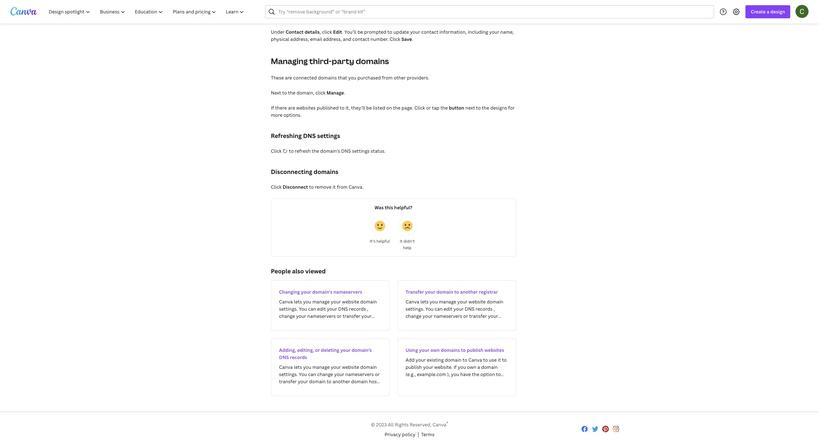 Task type: vqa. For each thing, say whether or not it's contained in the screenshot.
the Magic Studio "Link"
no



Task type: locate. For each thing, give the bounding box(es) containing it.
the right refresh on the left of page
[[312, 148, 319, 154]]

or
[[426, 105, 431, 111], [315, 347, 320, 353]]

domains up remove
[[314, 168, 339, 176]]

or right editing,
[[315, 347, 320, 353]]

click left disconnect
[[271, 184, 282, 190]]

0 horizontal spatial .
[[342, 29, 343, 35]]

adding,
[[279, 347, 296, 353]]

1 vertical spatial websites
[[485, 347, 504, 353]]

are up the options. at left
[[288, 105, 295, 111]]

0 horizontal spatial dns
[[279, 354, 289, 360]]

dns down adding,
[[279, 354, 289, 360]]

domain's down viewed
[[312, 289, 333, 295]]

1 vertical spatial are
[[288, 105, 295, 111]]

to inside transfer your domain to another registrar link
[[455, 289, 459, 295]]

contact
[[422, 29, 439, 35], [352, 36, 370, 42]]

all
[[388, 422, 394, 428]]

next
[[271, 90, 281, 96]]

viewed
[[305, 267, 326, 275]]

settings left status.
[[352, 148, 370, 154]]

click
[[390, 36, 400, 42], [415, 105, 425, 111], [271, 148, 283, 154], [271, 184, 282, 190]]

or left tap at the right top of page
[[426, 105, 431, 111]]

1 vertical spatial from
[[337, 184, 348, 190]]

your right deleting
[[341, 347, 351, 353]]

save .
[[402, 36, 413, 42]]

if there are websites published to it, they'll be listed on the page. click or tap the button
[[271, 105, 464, 111]]

click left manage
[[316, 90, 326, 96]]

the inside next to the designs for more options.
[[482, 105, 489, 111]]

these
[[271, 74, 284, 81]]

1 horizontal spatial .
[[344, 90, 345, 96]]

domains for these are connected domains that you purchased from other providers.
[[318, 74, 337, 81]]

websites right publish
[[485, 347, 504, 353]]

your right the changing
[[301, 289, 311, 295]]

1 vertical spatial dns
[[341, 148, 351, 154]]

2 vertical spatial dns
[[279, 354, 289, 360]]

adding, editing, or deleting your domain's dns records
[[279, 347, 372, 360]]

domain,
[[297, 90, 315, 96]]

1 vertical spatial domain's
[[312, 289, 333, 295]]

1 horizontal spatial or
[[426, 105, 431, 111]]

click disconnect to remove it from canva.
[[271, 184, 364, 190]]

1 horizontal spatial dns
[[303, 132, 316, 140]]

dns up refresh on the left of page
[[303, 132, 316, 140]]

1 horizontal spatial be
[[366, 105, 372, 111]]

0 vertical spatial click
[[322, 29, 332, 35]]

this
[[385, 204, 393, 211]]

number.
[[371, 36, 389, 42]]

disconnecting
[[271, 168, 312, 176]]

there
[[275, 105, 287, 111]]

transfer
[[406, 289, 424, 295]]

0 horizontal spatial be
[[358, 29, 363, 35]]

2 horizontal spatial .
[[412, 36, 413, 42]]

click right ,
[[322, 29, 332, 35]]

that
[[338, 74, 347, 81]]

websites
[[296, 105, 316, 111], [485, 347, 504, 353]]

.
[[342, 29, 343, 35], [412, 36, 413, 42], [344, 90, 345, 96]]

2 vertical spatial domain's
[[352, 347, 372, 353]]

0 vertical spatial be
[[358, 29, 363, 35]]

from right "it"
[[337, 184, 348, 190]]

1 horizontal spatial address,
[[323, 36, 342, 42]]

address, down edit
[[323, 36, 342, 42]]

be right you'll
[[358, 29, 363, 35]]

next to the designs for more options.
[[271, 105, 515, 118]]

0 horizontal spatial address,
[[290, 36, 309, 42]]

0 horizontal spatial from
[[337, 184, 348, 190]]

1 vertical spatial contact
[[352, 36, 370, 42]]

transfer your domain to another registrar link
[[398, 280, 516, 331]]

address, down contact
[[290, 36, 309, 42]]

. inside . you'll be prompted to update your contact information, including your name, physical address, email address, and contact number. click
[[342, 29, 343, 35]]

was this helpful?
[[375, 204, 413, 211]]

settings up to refresh the domain's dns settings status.
[[317, 132, 340, 140]]

dns
[[303, 132, 316, 140], [341, 148, 351, 154], [279, 354, 289, 360]]

the left domain,
[[288, 90, 296, 96]]

domains up 'purchased'
[[356, 55, 389, 66]]

the for status.
[[312, 148, 319, 154]]

you'll
[[345, 29, 357, 35]]

0 vertical spatial contact
[[422, 29, 439, 35]]

1 vertical spatial click
[[316, 90, 326, 96]]

disconnect
[[283, 184, 308, 190]]

domains right own
[[441, 347, 460, 353]]

the for .
[[288, 90, 296, 96]]

dns left status.
[[341, 148, 351, 154]]

0 vertical spatial or
[[426, 105, 431, 111]]

your inside 'link'
[[301, 289, 311, 295]]

the right tap at the right top of page
[[441, 105, 448, 111]]

refreshing
[[271, 132, 302, 140]]

email
[[310, 36, 322, 42]]

domain's right refresh on the left of page
[[320, 148, 340, 154]]

physical
[[271, 36, 289, 42]]

helpful
[[377, 238, 390, 244]]

registrar
[[479, 289, 498, 295]]

your left own
[[419, 347, 430, 353]]

0 vertical spatial websites
[[296, 105, 316, 111]]

button
[[449, 105, 464, 111]]

0 vertical spatial are
[[285, 74, 292, 81]]

transfer your domain to another registrar
[[406, 289, 498, 295]]

to inside using your own domains to publish websites link
[[461, 347, 466, 353]]

on
[[386, 105, 392, 111]]

other
[[394, 74, 406, 81]]

settings
[[317, 132, 340, 140], [352, 148, 370, 154]]

tap
[[432, 105, 440, 111]]

editing,
[[297, 347, 314, 353]]

it's helpful
[[370, 238, 390, 244]]

1 horizontal spatial settings
[[352, 148, 370, 154]]

click down update
[[390, 36, 400, 42]]

0 horizontal spatial websites
[[296, 105, 316, 111]]

1 horizontal spatial from
[[382, 74, 393, 81]]

name,
[[501, 29, 514, 35]]

save
[[402, 36, 412, 42]]

be left listed
[[366, 105, 372, 111]]

your left name,
[[489, 29, 500, 35]]

domain's right deleting
[[352, 347, 372, 353]]

domain's
[[320, 148, 340, 154], [312, 289, 333, 295], [352, 347, 372, 353]]

using your own domains to publish websites link
[[398, 338, 516, 396]]

under contact details , click edit
[[271, 29, 342, 35]]

to inside next to the designs for more options.
[[476, 105, 481, 111]]

christina overa image
[[796, 5, 809, 18]]

1 vertical spatial or
[[315, 347, 320, 353]]

. you'll be prompted to update your contact information, including your name, physical address, email address, and contact number. click
[[271, 29, 514, 42]]

0 vertical spatial .
[[342, 29, 343, 35]]

from left other
[[382, 74, 393, 81]]

domains inside using your own domains to publish websites link
[[441, 347, 460, 353]]

0 vertical spatial settings
[[317, 132, 340, 140]]

contact down you'll
[[352, 36, 370, 42]]

if
[[271, 105, 274, 111]]

websites down domain,
[[296, 105, 316, 111]]

nameservers
[[334, 289, 362, 295]]

prompted
[[364, 29, 387, 35]]

the left designs on the right of the page
[[482, 105, 489, 111]]

0 horizontal spatial or
[[315, 347, 320, 353]]

© 2023 all rights reserved, canva ®
[[371, 421, 448, 428]]

domains
[[356, 55, 389, 66], [318, 74, 337, 81], [314, 168, 339, 176], [441, 347, 460, 353]]

are right these
[[285, 74, 292, 81]]

was
[[375, 204, 384, 211]]

domains left that
[[318, 74, 337, 81]]

address,
[[290, 36, 309, 42], [323, 36, 342, 42]]

🙂 image
[[375, 221, 385, 231]]

from
[[382, 74, 393, 81], [337, 184, 348, 190]]

1 address, from the left
[[290, 36, 309, 42]]

contact left information,
[[422, 29, 439, 35]]

next to the domain, click manage .
[[271, 90, 345, 96]]

page.
[[402, 105, 413, 111]]

are
[[285, 74, 292, 81], [288, 105, 295, 111]]

create a design
[[751, 9, 785, 15]]



Task type: describe. For each thing, give the bounding box(es) containing it.
1 vertical spatial be
[[366, 105, 372, 111]]

refreshing dns settings
[[271, 132, 340, 140]]

policy
[[402, 432, 416, 438]]

using
[[406, 347, 418, 353]]

changing your domain's nameservers
[[279, 289, 362, 295]]

refresh
[[295, 148, 311, 154]]

1 horizontal spatial contact
[[422, 29, 439, 35]]

it,
[[346, 105, 350, 111]]

your inside adding, editing, or deleting your domain's dns records
[[341, 347, 351, 353]]

2 address, from the left
[[323, 36, 342, 42]]

update
[[393, 29, 409, 35]]

domain
[[437, 289, 453, 295]]

and
[[343, 36, 351, 42]]

privacy policy link
[[385, 431, 416, 438]]

privacy
[[385, 432, 401, 438]]

designs
[[491, 105, 507, 111]]

third-
[[309, 55, 332, 66]]

for
[[508, 105, 515, 111]]

click right page.
[[415, 105, 425, 111]]

2 vertical spatial .
[[344, 90, 345, 96]]

it
[[333, 184, 336, 190]]

party
[[332, 55, 354, 66]]

0 horizontal spatial settings
[[317, 132, 340, 140]]

adding, editing, or deleting your domain's dns records link
[[271, 338, 390, 396]]

your up save .
[[410, 29, 420, 35]]

own
[[431, 347, 440, 353]]

connected
[[293, 74, 317, 81]]

1 vertical spatial .
[[412, 36, 413, 42]]

terms link
[[421, 431, 435, 438]]

records
[[290, 354, 307, 360]]

information,
[[440, 29, 467, 35]]

create a design button
[[746, 5, 791, 18]]

to refresh the domain's dns settings status.
[[288, 148, 386, 154]]

click down refreshing
[[271, 148, 283, 154]]

you
[[348, 74, 357, 81]]

canva.
[[349, 184, 364, 190]]

©
[[371, 422, 375, 428]]

®
[[447, 421, 448, 426]]

people also viewed
[[271, 267, 326, 275]]

disconnecting domains
[[271, 168, 339, 176]]

it didn't help
[[400, 238, 415, 250]]

reserved,
[[410, 422, 432, 428]]

a
[[767, 9, 770, 15]]

it
[[400, 238, 403, 244]]

the for options.
[[482, 105, 489, 111]]

published
[[317, 105, 339, 111]]

helpful?
[[394, 204, 413, 211]]

canva
[[433, 422, 447, 428]]

2 horizontal spatial dns
[[341, 148, 351, 154]]

domains for managing third-party domains
[[356, 55, 389, 66]]

deleting
[[321, 347, 339, 353]]

2023
[[376, 422, 387, 428]]

managing
[[271, 55, 308, 66]]

people
[[271, 267, 291, 275]]

remove
[[315, 184, 332, 190]]

create
[[751, 9, 766, 15]]

changing
[[279, 289, 300, 295]]

providers.
[[407, 74, 429, 81]]

0 horizontal spatial contact
[[352, 36, 370, 42]]

domain's inside adding, editing, or deleting your domain's dns records
[[352, 347, 372, 353]]

the right on
[[393, 105, 401, 111]]

contact
[[286, 29, 304, 35]]

details
[[305, 29, 320, 35]]

rights
[[395, 422, 409, 428]]

domain's inside 'link'
[[312, 289, 333, 295]]

changing your domain's nameservers link
[[271, 280, 390, 331]]

to inside . you'll be prompted to update your contact information, including your name, physical address, email address, and contact number. click
[[388, 29, 392, 35]]

using your own domains to publish websites
[[406, 347, 504, 353]]

Try "remove background" or "brand kit" search field
[[279, 6, 710, 18]]

0 vertical spatial dns
[[303, 132, 316, 140]]

also
[[292, 267, 304, 275]]

top level navigation element
[[44, 5, 250, 18]]

design
[[771, 9, 785, 15]]

click for ,
[[322, 29, 332, 35]]

they'll
[[351, 105, 365, 111]]

managing third-party domains
[[271, 55, 389, 66]]

status.
[[371, 148, 386, 154]]

domains for using your own domains to publish websites
[[441, 347, 460, 353]]

another
[[460, 289, 478, 295]]

your left 'domain'
[[425, 289, 436, 295]]

0 vertical spatial domain's
[[320, 148, 340, 154]]

click for domain,
[[316, 90, 326, 96]]

edit
[[333, 29, 342, 35]]

,
[[320, 29, 321, 35]]

privacy policy
[[385, 432, 416, 438]]

terms
[[421, 432, 435, 438]]

including
[[468, 29, 488, 35]]

help
[[403, 245, 412, 250]]

0 vertical spatial from
[[382, 74, 393, 81]]

or inside adding, editing, or deleting your domain's dns records
[[315, 347, 320, 353]]

manage
[[327, 90, 344, 96]]

dns inside adding, editing, or deleting your domain's dns records
[[279, 354, 289, 360]]

purchased
[[358, 74, 381, 81]]

didn't
[[404, 238, 415, 244]]

be inside . you'll be prompted to update your contact information, including your name, physical address, email address, and contact number. click
[[358, 29, 363, 35]]

next
[[466, 105, 475, 111]]

more
[[271, 112, 283, 118]]

options.
[[284, 112, 302, 118]]

it's
[[370, 238, 376, 244]]

under
[[271, 29, 285, 35]]

1 vertical spatial settings
[[352, 148, 370, 154]]

click inside . you'll be prompted to update your contact information, including your name, physical address, email address, and contact number. click
[[390, 36, 400, 42]]

😔 image
[[402, 221, 413, 231]]

1 horizontal spatial websites
[[485, 347, 504, 353]]



